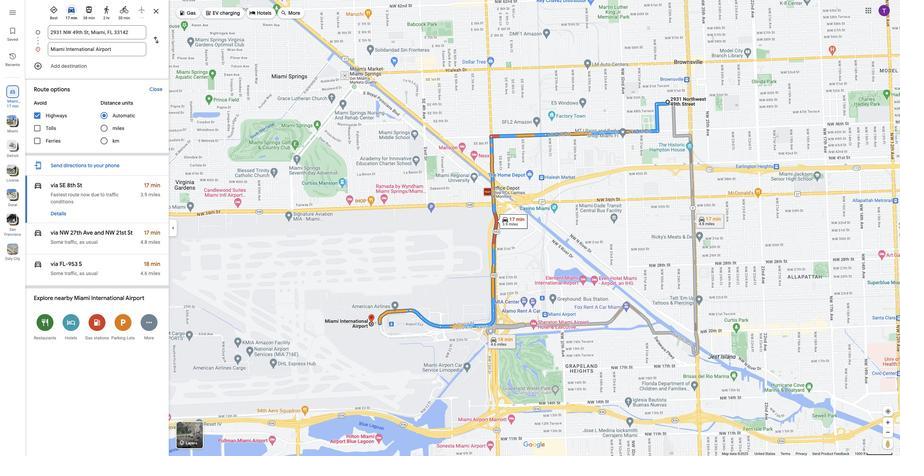 Task type: vqa. For each thing, say whether or not it's contained in the screenshot.
fees to the left
no



Task type: describe. For each thing, give the bounding box(es) containing it.
map
[[722, 452, 729, 456]]

 hotels
[[249, 9, 272, 17]]

5
[[13, 120, 15, 125]]

privacy
[[796, 452, 807, 456]]

2 for 2 places "element" related to doral
[[13, 193, 15, 198]]

feedback
[[835, 452, 850, 456]]

©2023
[[738, 452, 749, 456]]

min inside 17 min 3.9 miles
[[151, 182, 160, 189]]

some inside via nw 27th ave and nw 21st st some traffic, as usual
[[51, 240, 63, 245]]

via se 8th st fastest route now due to traffic conditions
[[51, 182, 119, 205]]

united
[[755, 452, 765, 456]]

explore nearby miami international airport
[[34, 295, 144, 302]]

3.9
[[140, 192, 147, 198]]

 for nw 27th ave and nw 21st st
[[34, 228, 42, 238]]

send for send product feedback
[[813, 452, 821, 456]]

driving image inside 'directions' main content
[[34, 181, 42, 191]]

close button
[[146, 83, 166, 96]]

reverse starting point and destination image
[[152, 36, 160, 44]]

30 min radio
[[117, 3, 132, 21]]

1000 ft button
[[855, 452, 893, 456]]

daly
[[5, 257, 13, 261]]

fastest
[[51, 192, 67, 198]]

parking
[[111, 336, 126, 341]]

livonia
[[7, 178, 19, 183]]

Starting point 2931 NW 49th St, Miami, FL 33142 field
[[51, 28, 144, 37]]

min inside radio
[[71, 16, 77, 20]]

add destination
[[51, 63, 87, 69]]

data
[[730, 452, 737, 456]]

product
[[821, 452, 834, 456]]

close directions image
[[152, 7, 160, 15]]

google account: tyler black  
(blacklashes1000@gmail.com) image
[[879, 5, 890, 16]]

5 places element
[[8, 119, 15, 125]]

san francisco
[[4, 228, 21, 237]]

city
[[14, 257, 20, 261]]

st inside via se 8th st fastest route now due to traffic conditions
[[77, 182, 82, 189]]

units
[[122, 100, 133, 106]]

via nw 27th ave and nw 21st st some traffic, as usual
[[51, 230, 133, 245]]

distance units
[[101, 100, 133, 106]]

your
[[94, 163, 104, 169]]

google maps element
[[0, 0, 900, 457]]

international
[[91, 295, 124, 302]]

stations
[[94, 336, 109, 341]]

km
[[113, 138, 119, 144]]

recents
[[5, 62, 20, 67]]

via fl-953 s some traffic, as usual
[[51, 261, 98, 276]]

parking lots button
[[110, 310, 136, 345]]

recents button
[[0, 49, 25, 69]]

se
[[59, 182, 66, 189]]

2 nw from the left
[[105, 230, 115, 237]]

ev
[[213, 10, 219, 16]]

map data ©2023
[[722, 452, 749, 456]]

more inside  more
[[288, 10, 300, 16]]

explore
[[34, 295, 53, 302]]

 list
[[0, 0, 25, 457]]


[[281, 9, 287, 17]]

17 min inside the  list
[[7, 104, 19, 109]]

daly city
[[5, 257, 20, 261]]

17 min 3.9 miles
[[140, 182, 160, 198]]

destination
[[61, 63, 87, 69]]

add destination button
[[25, 59, 169, 73]]

17 inside 17 min 3.9 miles
[[144, 182, 149, 189]]

avoid highways
[[34, 100, 67, 119]]

 for se 8th st
[[34, 181, 42, 191]]

1 list item from the top
[[25, 25, 169, 48]]

via for se
[[51, 182, 58, 189]]

san
[[9, 228, 16, 232]]

hotels inside hotels button
[[65, 336, 77, 341]]

zoom out image
[[886, 430, 891, 435]]

restaurants button
[[32, 310, 58, 345]]

gas stations button
[[84, 310, 110, 345]]

17 min radio
[[64, 3, 79, 21]]

miles for nw 27th ave and nw 21st st
[[149, 240, 160, 245]]

avoid
[[34, 100, 47, 106]]

1000 ft
[[855, 452, 866, 456]]

Best radio
[[46, 3, 61, 21]]

now
[[81, 192, 90, 198]]

show street view coverage image
[[883, 439, 893, 450]]

to inside via se 8th st fastest route now due to traffic conditions
[[100, 192, 105, 198]]

miles for fl-953 s
[[149, 271, 160, 276]]

driving image for fl-
[[34, 260, 42, 269]]

more button
[[136, 310, 162, 345]]

footer inside google maps element
[[722, 452, 855, 457]]

gas inside button
[[85, 336, 93, 341]]

directions main content
[[25, 0, 169, 457]]

highways
[[46, 113, 67, 119]]

states
[[766, 452, 776, 456]]

none radio inside google maps element
[[134, 3, 149, 18]]

17 inside the  list
[[7, 104, 11, 109]]

min inside the 17 min 4.8 miles
[[151, 230, 160, 237]]

as inside via fl-953 s some traffic, as usual
[[79, 271, 85, 276]]

17 inside the 17 min 4.8 miles
[[144, 230, 149, 237]]

nearby
[[54, 295, 73, 302]]

route
[[68, 192, 79, 198]]

add
[[51, 63, 60, 69]]

francisco
[[4, 233, 21, 237]]

3 places element
[[8, 144, 15, 150]]

collapse side panel image
[[169, 224, 177, 232]]

saved button
[[0, 24, 25, 44]]

30 min
[[118, 16, 130, 20]]

distance units option group
[[101, 97, 160, 148]]

38 min
[[83, 16, 95, 20]]

route
[[34, 86, 49, 93]]

gas stations
[[85, 336, 109, 341]]



Task type: locate. For each thing, give the bounding box(es) containing it.
none field down 38 min
[[51, 25, 144, 39]]

17 up 4.8
[[144, 230, 149, 237]]

1 vertical spatial gas
[[85, 336, 93, 341]]

0 vertical spatial driving image
[[67, 6, 76, 14]]

8th
[[67, 182, 76, 189]]

2 places element for livonia
[[8, 168, 15, 174]]

 for fl-953 s
[[34, 260, 42, 269]]

3 via from the top
[[51, 261, 58, 268]]

send product feedback button
[[813, 452, 850, 457]]

21st
[[116, 230, 126, 237]]

2 vertical spatial via
[[51, 261, 58, 268]]

via inside via fl-953 s some traffic, as usual
[[51, 261, 58, 268]]

st right 21st
[[128, 230, 133, 237]]

2 list item from the top
[[25, 42, 169, 56]]

2 for 2 hr
[[103, 16, 105, 20]]

1 vertical spatial 2
[[13, 169, 15, 174]]

more inside button
[[144, 336, 154, 341]]

0 vertical spatial 17 min
[[65, 16, 77, 20]]

driving image
[[34, 228, 42, 238], [34, 260, 42, 269]]

2 hr
[[103, 16, 110, 20]]

17 min left 38
[[65, 16, 77, 20]]

1 horizontal spatial gas
[[187, 10, 196, 16]]

0 vertical spatial st
[[77, 182, 82, 189]]

saved
[[7, 37, 18, 42]]

send inside button
[[51, 163, 62, 169]]

2 2 places element from the top
[[8, 193, 15, 199]]

hotels button
[[58, 310, 84, 345]]

st inside via nw 27th ave and nw 21st st some traffic, as usual
[[128, 230, 133, 237]]

driving image for nw
[[34, 228, 42, 238]]

usual inside via fl-953 s some traffic, as usual
[[86, 271, 98, 276]]

gas left stations
[[85, 336, 93, 341]]

None radio
[[134, 3, 149, 18]]

list item down starting point 2931 nw 49th st, miami, fl 33142 field
[[25, 42, 169, 56]]

0 horizontal spatial to
[[88, 163, 92, 169]]

none field down starting point 2931 nw 49th st, miami, fl 33142 field
[[51, 42, 144, 56]]

zoom in image
[[886, 420, 891, 426]]

ave
[[83, 230, 93, 237]]

to inside button
[[88, 163, 92, 169]]

send directions to your phone
[[51, 163, 120, 169]]

2 places element
[[8, 168, 15, 174], [8, 193, 15, 199]]

0 vertical spatial gas
[[187, 10, 196, 16]]

miles up km
[[113, 126, 124, 131]]

send left directions
[[51, 163, 62, 169]]

traffic, inside via nw 27th ave and nw 21st st some traffic, as usual
[[65, 240, 78, 245]]

1 vertical spatial traffic,
[[65, 271, 78, 276]]

27th
[[70, 230, 82, 237]]

miles inside distance units option group
[[113, 126, 124, 131]]

2 driving image from the top
[[34, 260, 42, 269]]

1 vertical spatial st
[[128, 230, 133, 237]]

as inside via nw 27th ave and nw 21st st some traffic, as usual
[[79, 240, 85, 245]]

send for send directions to your phone
[[51, 163, 62, 169]]

some inside via fl-953 s some traffic, as usual
[[51, 271, 63, 276]]

1 some from the top
[[51, 240, 63, 245]]

parking lots
[[111, 336, 135, 341]]

17 up the 5 places element
[[7, 104, 11, 109]]

2 via from the top
[[51, 230, 58, 237]]

send product feedback
[[813, 452, 850, 456]]

1 horizontal spatial hotels
[[257, 10, 272, 16]]

4.6
[[140, 271, 147, 276]]

distance
[[101, 100, 121, 106]]

1 vertical spatial none field
[[51, 42, 144, 56]]

some down fl-
[[51, 271, 63, 276]]

privacy button
[[796, 452, 807, 457]]

send
[[51, 163, 62, 169], [813, 452, 821, 456]]

cycling image
[[120, 6, 128, 14]]

more right the lots
[[144, 336, 154, 341]]

miles
[[113, 126, 124, 131], [149, 192, 160, 198], [149, 240, 160, 245], [149, 271, 160, 276]]

2 inside '2 hr' radio
[[103, 16, 105, 20]]

miles right 4.6
[[149, 271, 160, 276]]

restaurants
[[34, 336, 56, 341]]

driving image right city
[[34, 260, 42, 269]]

1 vertical spatial driving image
[[34, 181, 42, 191]]

hotels inside  hotels
[[257, 10, 272, 16]]

best travel modes image
[[50, 6, 58, 14]]

usual inside via nw 27th ave and nw 21st st some traffic, as usual
[[86, 240, 98, 245]]

4
[[13, 218, 15, 223]]

st
[[77, 182, 82, 189], [128, 230, 133, 237]]

charging
[[220, 10, 240, 16]]

0 horizontal spatial send
[[51, 163, 62, 169]]

0 vertical spatial driving image
[[34, 228, 42, 238]]

via left fl-
[[51, 261, 58, 268]]

list item
[[25, 25, 169, 48], [25, 42, 169, 56]]

hotels left the gas stations
[[65, 336, 77, 341]]

0 vertical spatial 2
[[103, 16, 105, 20]]

nw left the 27th
[[59, 230, 69, 237]]

17 min up 5
[[7, 104, 19, 109]]

footer containing map data ©2023
[[722, 452, 855, 457]]

1 horizontal spatial to
[[100, 192, 105, 198]]

usual up explore nearby miami international airport
[[86, 271, 98, 276]]

 ev charging
[[205, 9, 240, 17]]

2 as from the top
[[79, 271, 85, 276]]

2 up livonia
[[13, 169, 15, 174]]

miles for se 8th st
[[149, 192, 160, 198]]

show your location image
[[885, 409, 892, 415]]

daly city button
[[0, 241, 25, 263]]

0 vertical spatial miami
[[7, 129, 18, 134]]

2 places element for doral
[[8, 193, 15, 199]]

0 vertical spatial more
[[288, 10, 300, 16]]

driving image left transit icon
[[67, 6, 76, 14]]

0 horizontal spatial gas
[[85, 336, 93, 341]]


[[249, 9, 256, 17]]

1 vertical spatial hotels
[[65, 336, 77, 341]]

 gas
[[179, 9, 196, 17]]

traffic,
[[65, 240, 78, 245], [65, 271, 78, 276]]

flights image
[[138, 6, 146, 14]]

walking image
[[102, 6, 111, 14]]

1 usual from the top
[[86, 240, 98, 245]]

17 right best
[[65, 16, 70, 20]]

miles right 4.8
[[149, 240, 160, 245]]

2 places element up doral
[[8, 193, 15, 199]]

1 vertical spatial send
[[813, 452, 821, 456]]

1 horizontal spatial miami
[[74, 295, 90, 302]]

automatic
[[113, 113, 135, 119]]

none field for first list item
[[51, 25, 144, 39]]

0 horizontal spatial miami
[[7, 129, 18, 134]]

0 vertical spatial traffic,
[[65, 240, 78, 245]]

None field
[[51, 25, 144, 39], [51, 42, 144, 56]]

2 places element up livonia
[[8, 168, 15, 174]]

2 left hr
[[103, 16, 105, 20]]

list
[[25, 25, 169, 56]]

38 min radio
[[82, 3, 96, 21]]


[[9, 88, 16, 96], [34, 181, 42, 191], [34, 228, 42, 238], [34, 260, 42, 269]]

traffic, inside via fl-953 s some traffic, as usual
[[65, 271, 78, 276]]

gas inside  gas
[[187, 10, 196, 16]]

 more
[[281, 9, 300, 17]]

nw right and
[[105, 230, 115, 237]]

 inside list
[[9, 88, 16, 96]]

via left se
[[51, 182, 58, 189]]

18
[[144, 261, 149, 268]]

1 nw from the left
[[59, 230, 69, 237]]

list inside google maps element
[[25, 25, 169, 56]]

 right city
[[34, 260, 42, 269]]

 right san francisco
[[34, 228, 42, 238]]

0 horizontal spatial driving image
[[34, 181, 42, 191]]

ft
[[864, 452, 866, 456]]

0 horizontal spatial 17 min
[[7, 104, 19, 109]]


[[179, 9, 185, 17]]

driving image inside 17 min radio
[[67, 6, 76, 14]]

directions
[[64, 163, 87, 169]]

0 vertical spatial as
[[79, 240, 85, 245]]

hotels
[[257, 10, 272, 16], [65, 336, 77, 341]]

2 vertical spatial 2
[[13, 193, 15, 198]]

2 for livonia's 2 places "element"
[[13, 169, 15, 174]]

to left your
[[88, 163, 92, 169]]

options
[[50, 86, 70, 93]]

1 vertical spatial some
[[51, 271, 63, 276]]

none field starting point 2931 nw 49th st, miami, fl 33142
[[51, 25, 144, 39]]

menu image
[[8, 8, 17, 17]]

2 traffic, from the top
[[65, 271, 78, 276]]

 down the recents
[[9, 88, 16, 96]]

min inside the  list
[[12, 104, 19, 109]]

gas
[[187, 10, 196, 16], [85, 336, 93, 341]]

18 min 4.6 miles
[[140, 261, 160, 276]]

4 places element
[[8, 217, 15, 224]]

0 horizontal spatial more
[[144, 336, 154, 341]]

0 vertical spatial 2 places element
[[8, 168, 15, 174]]

traffic
[[106, 192, 119, 198]]

detroit
[[7, 154, 18, 158]]

miles inside 17 min 3.9 miles
[[149, 192, 160, 198]]

none field destination miami international airport
[[51, 42, 144, 56]]

1 vertical spatial miami
[[74, 295, 90, 302]]

driving image right san francisco
[[34, 228, 42, 238]]

1 vertical spatial driving image
[[34, 260, 42, 269]]

miami down 5
[[7, 129, 18, 134]]

1 vertical spatial to
[[100, 192, 105, 198]]

transit image
[[85, 6, 93, 14]]

1000
[[855, 452, 863, 456]]

1 vertical spatial more
[[144, 336, 154, 341]]

via for fl-
[[51, 261, 58, 268]]

via inside via nw 27th ave and nw 21st st some traffic, as usual
[[51, 230, 58, 237]]

some up fl-
[[51, 240, 63, 245]]

usual
[[86, 240, 98, 245], [86, 271, 98, 276]]

17 up 3.9
[[144, 182, 149, 189]]

best
[[50, 16, 58, 20]]

footer
[[722, 452, 855, 457]]

0 vertical spatial via
[[51, 182, 58, 189]]

2 up doral
[[13, 193, 15, 198]]

phone
[[105, 163, 120, 169]]

1 horizontal spatial more
[[288, 10, 300, 16]]

close
[[150, 86, 163, 93]]

2
[[103, 16, 105, 20], [13, 169, 15, 174], [13, 193, 15, 198]]

Destination Miami International Airport field
[[51, 45, 144, 53]]

1 horizontal spatial driving image
[[67, 6, 76, 14]]

miles right 3.9
[[149, 192, 160, 198]]

conditions
[[51, 199, 74, 205]]

traffic, down the 27th
[[65, 240, 78, 245]]

1 2 places element from the top
[[8, 168, 15, 174]]

as down s on the bottom of the page
[[79, 271, 85, 276]]

and
[[94, 230, 104, 237]]

0 horizontal spatial st
[[77, 182, 82, 189]]


[[205, 9, 211, 17]]

send left product
[[813, 452, 821, 456]]

hotels right 
[[257, 10, 272, 16]]

1 none field from the top
[[51, 25, 144, 39]]

1 vertical spatial 2 places element
[[8, 193, 15, 199]]

send directions to your phone button
[[47, 159, 123, 173]]

17 min inside radio
[[65, 16, 77, 20]]

1 driving image from the top
[[34, 228, 42, 238]]

2 hr radio
[[99, 3, 114, 21]]

terms button
[[781, 452, 791, 457]]

17 min 4.8 miles
[[140, 230, 160, 245]]

1 horizontal spatial nw
[[105, 230, 115, 237]]

send inside button
[[813, 452, 821, 456]]

1 vertical spatial via
[[51, 230, 58, 237]]

via for nw
[[51, 230, 58, 237]]

miami inside 'directions' main content
[[74, 295, 90, 302]]

miles inside the 18 min 4.6 miles
[[149, 271, 160, 276]]

driving image left se
[[34, 181, 42, 191]]

more right 
[[288, 10, 300, 16]]

airport
[[125, 295, 144, 302]]

953
[[68, 261, 78, 268]]

via inside via se 8th st fastest route now due to traffic conditions
[[51, 182, 58, 189]]

st right 8th
[[77, 182, 82, 189]]

2 none field from the top
[[51, 42, 144, 56]]

to right due
[[100, 192, 105, 198]]

1 traffic, from the top
[[65, 240, 78, 245]]

s
[[79, 261, 82, 268]]

hr
[[106, 16, 110, 20]]

list item down 38 min
[[25, 25, 169, 48]]

details
[[51, 211, 66, 217]]

usual down "ave"
[[86, 240, 98, 245]]

1 horizontal spatial 17 min
[[65, 16, 77, 20]]

layers
[[186, 442, 197, 446]]

doral
[[8, 203, 17, 208]]

1 via from the top
[[51, 182, 58, 189]]

0 vertical spatial none field
[[51, 25, 144, 39]]

miami right nearby
[[74, 295, 90, 302]]

1 vertical spatial 17 min
[[7, 104, 19, 109]]

details button
[[47, 208, 70, 220]]

2 usual from the top
[[86, 271, 98, 276]]

via down details on the left top of the page
[[51, 230, 58, 237]]

due
[[91, 192, 99, 198]]

driving image containing 
[[34, 181, 42, 191]]

17
[[65, 16, 70, 20], [7, 104, 11, 109], [144, 182, 149, 189], [144, 230, 149, 237]]

driving image
[[67, 6, 76, 14], [34, 181, 42, 191]]

miami inside the  list
[[7, 129, 18, 134]]

none field for second list item from the top of the google maps element
[[51, 42, 144, 56]]

17 inside radio
[[65, 16, 70, 20]]

tolls
[[46, 126, 56, 131]]

1 vertical spatial usual
[[86, 271, 98, 276]]

0 vertical spatial to
[[88, 163, 92, 169]]

lots
[[127, 336, 135, 341]]

1 horizontal spatial st
[[128, 230, 133, 237]]

0 vertical spatial some
[[51, 240, 63, 245]]

as down the 27th
[[79, 240, 85, 245]]

4.8
[[140, 240, 147, 245]]

traffic, down 953
[[65, 271, 78, 276]]

min inside the 18 min 4.6 miles
[[151, 261, 160, 268]]

miles inside the 17 min 4.8 miles
[[149, 240, 160, 245]]

0 horizontal spatial hotels
[[65, 336, 77, 341]]

0 vertical spatial hotels
[[257, 10, 272, 16]]

0 horizontal spatial nw
[[59, 230, 69, 237]]

 left se
[[34, 181, 42, 191]]

min
[[71, 16, 77, 20], [88, 16, 95, 20], [124, 16, 130, 20], [12, 104, 19, 109], [151, 182, 160, 189], [151, 230, 160, 237], [151, 261, 160, 268]]

0 vertical spatial send
[[51, 163, 62, 169]]

0 vertical spatial usual
[[86, 240, 98, 245]]

gas right 
[[187, 10, 196, 16]]

2 some from the top
[[51, 271, 63, 276]]

1 as from the top
[[79, 240, 85, 245]]

united states button
[[755, 452, 776, 457]]

1 vertical spatial as
[[79, 271, 85, 276]]

route options
[[34, 86, 70, 93]]

1 horizontal spatial send
[[813, 452, 821, 456]]



